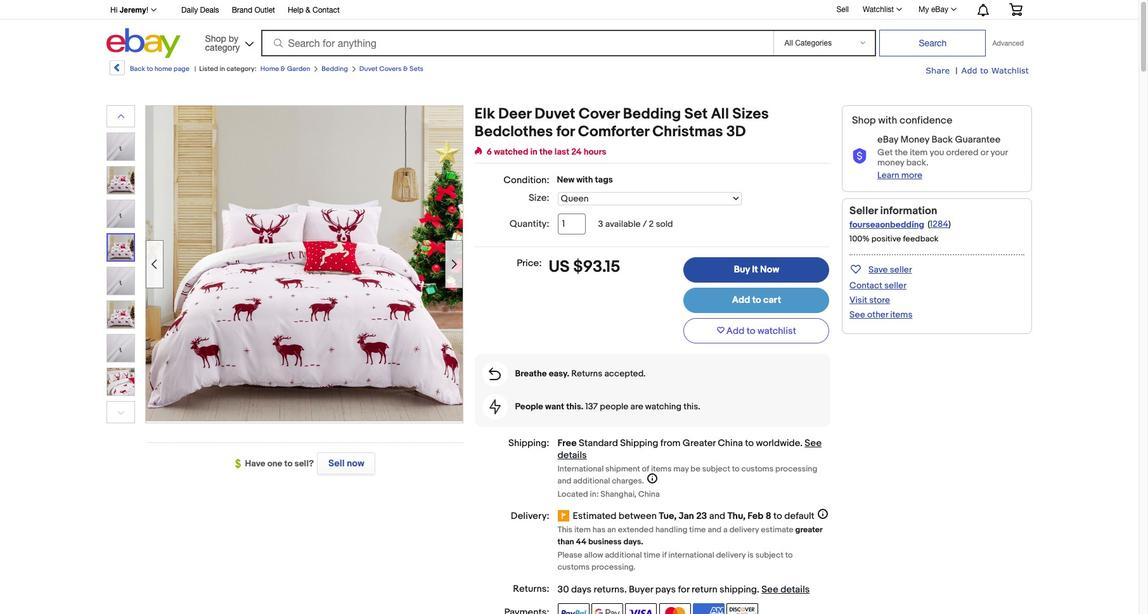Task type: describe. For each thing, give the bounding box(es) containing it.
estimated
[[573, 510, 617, 522]]

duvet covers & sets
[[360, 65, 424, 73]]

back.
[[907, 157, 929, 168]]

Search for anything text field
[[263, 31, 772, 55]]

breathe
[[515, 369, 547, 379]]

2 vertical spatial and
[[708, 525, 722, 535]]

with details__icon image for ebay money back guarantee
[[853, 148, 868, 164]]

to left home
[[147, 65, 153, 73]]

international
[[669, 550, 715, 560]]

brand outlet link
[[232, 4, 275, 18]]

processing.
[[592, 562, 636, 573]]

contact inside account navigation
[[313, 6, 340, 15]]

new with tags
[[557, 174, 613, 185]]

see inside the contact seller visit store see other items
[[850, 310, 866, 320]]

seller
[[850, 205, 878, 218]]

sets
[[410, 65, 424, 73]]

/
[[643, 219, 647, 230]]

2 horizontal spatial .
[[801, 438, 803, 450]]

additional inside international shipment of items may be subject to customs processing and additional charges.
[[574, 476, 610, 487]]

1 vertical spatial for
[[678, 584, 690, 596]]

ebay inside account navigation
[[932, 5, 949, 14]]

with details__icon image for breathe easy.
[[489, 368, 501, 381]]

to inside international shipment of items may be subject to customs processing and additional charges.
[[733, 464, 740, 475]]

2 this. from the left
[[684, 402, 701, 412]]

elk deer duvet cover bedding set all sizes bedclothes for comforter christmas 3d - picture 15 of 19 image
[[146, 104, 463, 422]]

hours
[[584, 147, 607, 157]]

picture 17 of 19 image
[[107, 301, 134, 329]]

quantity:
[[510, 218, 550, 230]]

1 vertical spatial and
[[710, 510, 726, 522]]

add inside share | add to watchlist
[[962, 65, 978, 75]]

shop for shop by category
[[205, 33, 226, 43]]

business
[[589, 537, 622, 547]]

item inside us $93.15 main content
[[575, 525, 591, 535]]

duvet covers & sets link
[[360, 65, 424, 73]]

now
[[761, 264, 780, 276]]

23
[[697, 510, 708, 522]]

from
[[661, 438, 681, 450]]

my ebay link
[[912, 2, 963, 17]]

$93.15
[[574, 258, 621, 277]]

add to watchlist button
[[684, 318, 830, 344]]

to inside button
[[747, 325, 756, 337]]

feedback
[[904, 234, 939, 244]]

with for new
[[577, 174, 593, 185]]

sell for sell
[[837, 5, 849, 14]]

shipping
[[621, 438, 659, 450]]

sell now link
[[314, 453, 376, 475]]

if
[[663, 550, 667, 560]]

watching
[[646, 402, 682, 412]]

sell?
[[295, 459, 314, 469]]

advanced link
[[987, 30, 1031, 56]]

covers
[[379, 65, 402, 73]]

add for add to watchlist
[[727, 325, 745, 337]]

save seller button
[[850, 262, 913, 277]]

this
[[558, 525, 573, 535]]

home & garden link
[[260, 65, 310, 73]]

0 vertical spatial delivery
[[730, 525, 760, 535]]

sell now
[[329, 458, 365, 470]]

see inside the see details
[[805, 438, 822, 450]]

& for garden
[[281, 65, 286, 73]]

add for add to cart
[[733, 294, 751, 306]]

picture 12 of 19 image
[[107, 133, 134, 160]]

may
[[674, 464, 689, 475]]

your shopping cart image
[[1009, 3, 1024, 16]]

more
[[902, 170, 923, 181]]

are
[[631, 402, 644, 412]]

shipment
[[606, 464, 641, 475]]

returns
[[594, 584, 625, 596]]

to left cart
[[753, 294, 762, 306]]

comforter
[[578, 123, 650, 141]]

6
[[487, 147, 492, 157]]

save seller
[[869, 265, 913, 275]]

international
[[558, 464, 604, 475]]

ordered
[[947, 147, 979, 158]]

duvet inside "elk deer duvet cover bedding set all sizes bedclothes for comforter christmas 3d"
[[535, 105, 576, 123]]

1 horizontal spatial .
[[757, 584, 760, 596]]

back inside the ebay money back guarantee get the item you ordered or your money back. learn more
[[932, 134, 954, 146]]

greater
[[683, 438, 716, 450]]

2
[[649, 219, 654, 230]]

2 horizontal spatial &
[[403, 65, 408, 73]]

elk
[[475, 105, 495, 123]]

daily
[[181, 6, 198, 15]]

home & garden
[[260, 65, 310, 73]]

help & contact link
[[288, 4, 340, 18]]

see details link for standard shipping from greater china to worldwide .
[[558, 438, 822, 462]]

add to cart
[[733, 294, 782, 306]]

items inside international shipment of items may be subject to customs processing and additional charges.
[[651, 464, 672, 475]]

shop for shop with confidence
[[853, 115, 877, 127]]

worldwide
[[756, 438, 801, 450]]

be
[[691, 464, 701, 475]]

2 vertical spatial see
[[762, 584, 779, 596]]

watchlist inside share | add to watchlist
[[992, 65, 1030, 75]]

people
[[515, 402, 544, 412]]

items inside the contact seller visit store see other items
[[891, 310, 913, 320]]

last
[[555, 147, 570, 157]]

jan
[[679, 510, 695, 522]]

in for listed
[[220, 65, 225, 73]]

your
[[991, 147, 1008, 158]]

0 horizontal spatial .
[[625, 584, 627, 596]]

accepted.
[[605, 369, 646, 379]]

fourseaonbedding
[[850, 219, 925, 230]]

greater
[[796, 525, 823, 535]]

0 horizontal spatial bedding
[[322, 65, 348, 73]]

or
[[981, 147, 989, 158]]

44
[[576, 537, 587, 547]]

contact seller visit store see other items
[[850, 280, 913, 320]]

deals
[[200, 6, 219, 15]]

Quantity: text field
[[558, 214, 586, 235]]

people
[[600, 402, 629, 412]]

share button
[[926, 65, 950, 77]]

0 horizontal spatial china
[[639, 489, 660, 500]]

outlet
[[255, 6, 275, 15]]

0 vertical spatial time
[[690, 525, 706, 535]]

additional inside please allow additional time if international delivery is subject to customs processing.
[[605, 550, 642, 560]]

buy it now
[[734, 264, 780, 276]]

discover image
[[727, 604, 759, 615]]

home
[[155, 65, 172, 73]]

back to home page link
[[108, 60, 190, 80]]

shipping:
[[509, 438, 550, 450]]

us $93.15
[[549, 258, 621, 277]]

paypal image
[[558, 604, 590, 615]]

processing
[[776, 464, 818, 475]]

item inside the ebay money back guarantee get the item you ordered or your money back. learn more
[[910, 147, 928, 158]]

please allow additional time if international delivery is subject to customs processing.
[[558, 550, 793, 573]]

my
[[919, 5, 930, 14]]

now
[[347, 458, 365, 470]]

the inside the ebay money back guarantee get the item you ordered or your money back. learn more
[[895, 147, 908, 158]]

0 vertical spatial back
[[130, 65, 145, 73]]

picture 16 of 19 image
[[107, 268, 134, 295]]

estimated between tue, jan 23 and thu, feb 8 to default
[[573, 510, 815, 522]]

my ebay
[[919, 5, 949, 14]]

google pay image
[[592, 604, 624, 615]]

located
[[558, 489, 589, 500]]

the inside us $93.15 main content
[[540, 147, 553, 157]]

0 horizontal spatial duvet
[[360, 65, 378, 73]]

ebay inside the ebay money back guarantee get the item you ordered or your money back. learn more
[[878, 134, 899, 146]]



Task type: vqa. For each thing, say whether or not it's contained in the screenshot.
first Ultra-
no



Task type: locate. For each thing, give the bounding box(es) containing it.
1 this. from the left
[[567, 402, 584, 412]]

sell
[[837, 5, 849, 14], [329, 458, 345, 470]]

sold
[[656, 219, 673, 230]]

buy it now link
[[684, 258, 830, 283]]

in inside us $93.15 main content
[[531, 147, 538, 157]]

picture 14 of 19 image
[[107, 200, 134, 228]]

item
[[910, 147, 928, 158], [575, 525, 591, 535]]

shipping
[[720, 584, 757, 596]]

delivery inside please allow additional time if international delivery is subject to customs processing.
[[717, 550, 746, 560]]

returns:
[[513, 583, 550, 595]]

positive
[[872, 234, 902, 244]]

1 horizontal spatial time
[[690, 525, 706, 535]]

with details__icon image for people want this.
[[489, 400, 501, 415]]

2 vertical spatial with details__icon image
[[489, 400, 501, 415]]

0 vertical spatial item
[[910, 147, 928, 158]]

us $93.15 main content
[[475, 105, 831, 615]]

subject right be
[[703, 464, 731, 475]]

sell link
[[831, 5, 855, 14]]

picture 15 of 19 image
[[108, 235, 134, 261]]

1 horizontal spatial contact
[[850, 280, 883, 291]]

1 vertical spatial items
[[651, 464, 672, 475]]

1 horizontal spatial shop
[[853, 115, 877, 127]]

. left buyer
[[625, 584, 627, 596]]

price:
[[517, 258, 542, 270]]

master card image
[[660, 604, 691, 615]]

None submit
[[880, 30, 987, 56]]

to right be
[[733, 464, 740, 475]]

to inside share | add to watchlist
[[981, 65, 989, 75]]

1 horizontal spatial item
[[910, 147, 928, 158]]

help & contact
[[288, 6, 340, 15]]

in for watched
[[531, 147, 538, 157]]

additional up processing.
[[605, 550, 642, 560]]

1 horizontal spatial ebay
[[932, 5, 949, 14]]

& right help
[[306, 6, 311, 15]]

customs inside international shipment of items may be subject to customs processing and additional charges.
[[742, 464, 774, 475]]

details inside the see details
[[558, 450, 587, 462]]

subject inside international shipment of items may be subject to customs processing and additional charges.
[[703, 464, 731, 475]]

&
[[306, 6, 311, 15], [281, 65, 286, 73], [403, 65, 408, 73]]

0 vertical spatial add
[[962, 65, 978, 75]]

1 vertical spatial sell
[[329, 458, 345, 470]]

0 horizontal spatial items
[[651, 464, 672, 475]]

0 vertical spatial see
[[850, 310, 866, 320]]

pays
[[656, 584, 676, 596]]

tue,
[[659, 510, 677, 522]]

ebay
[[932, 5, 949, 14], [878, 134, 899, 146]]

1 horizontal spatial china
[[718, 438, 743, 450]]

30
[[558, 584, 569, 596]]

1 the from the left
[[540, 147, 553, 157]]

bedding inside "elk deer duvet cover bedding set all sizes bedclothes for comforter christmas 3d"
[[623, 105, 682, 123]]

bedding right the garden
[[322, 65, 348, 73]]

0 vertical spatial additional
[[574, 476, 610, 487]]

and right 23
[[710, 510, 726, 522]]

in
[[220, 65, 225, 73], [531, 147, 538, 157]]

back
[[130, 65, 145, 73], [932, 134, 954, 146]]

1 horizontal spatial with
[[879, 115, 898, 127]]

1 vertical spatial shop
[[853, 115, 877, 127]]

ebay money back guarantee get the item you ordered or your money back. learn more
[[878, 134, 1008, 181]]

0 horizontal spatial the
[[540, 147, 553, 157]]

sell left 'now'
[[329, 458, 345, 470]]

with
[[879, 115, 898, 127], [577, 174, 593, 185]]

1 vertical spatial in
[[531, 147, 538, 157]]

1 vertical spatial add
[[733, 294, 751, 306]]

add down add to cart link
[[727, 325, 745, 337]]

with details__icon image left breathe
[[489, 368, 501, 381]]

and
[[558, 476, 572, 487], [710, 510, 726, 522], [708, 525, 722, 535]]

1 vertical spatial duvet
[[535, 105, 576, 123]]

watchlist
[[758, 325, 797, 337]]

in:
[[590, 489, 599, 500]]

0 horizontal spatial details
[[558, 450, 587, 462]]

0 vertical spatial for
[[557, 123, 575, 141]]

add to watchlist
[[727, 325, 797, 337]]

0 horizontal spatial see
[[762, 584, 779, 596]]

returns
[[572, 369, 603, 379]]

| left listed
[[195, 65, 196, 73]]

to down advanced link
[[981, 65, 989, 75]]

see details link right shipping at the right of the page
[[762, 584, 810, 596]]

charges.
[[612, 476, 644, 487]]

ebay right my
[[932, 5, 949, 14]]

china right greater
[[718, 438, 743, 450]]

1 horizontal spatial |
[[956, 65, 958, 76]]

0 vertical spatial duvet
[[360, 65, 378, 73]]

back up you
[[932, 134, 954, 146]]

the left last
[[540, 147, 553, 157]]

ebay up the get at the top right of the page
[[878, 134, 899, 146]]

1 vertical spatial time
[[644, 550, 661, 560]]

1 horizontal spatial watchlist
[[992, 65, 1030, 75]]

items right of
[[651, 464, 672, 475]]

listed
[[199, 65, 218, 73]]

save
[[869, 265, 889, 275]]

contact right help
[[313, 6, 340, 15]]

& left sets
[[403, 65, 408, 73]]

0 vertical spatial sell
[[837, 5, 849, 14]]

item up 44
[[575, 525, 591, 535]]

details up international in the bottom of the page
[[558, 450, 587, 462]]

fourseaonbedding link
[[850, 219, 925, 230]]

a
[[724, 525, 728, 535]]

estimate
[[761, 525, 794, 535]]

1 vertical spatial with
[[577, 174, 593, 185]]

bedding left set at the top right of the page
[[623, 105, 682, 123]]

brand outlet
[[232, 6, 275, 15]]

0 vertical spatial china
[[718, 438, 743, 450]]

1 horizontal spatial details
[[781, 584, 810, 596]]

0 horizontal spatial subject
[[703, 464, 731, 475]]

& inside help & contact link
[[306, 6, 311, 15]]

1 vertical spatial back
[[932, 134, 954, 146]]

see up processing
[[805, 438, 822, 450]]

0 vertical spatial subject
[[703, 464, 731, 475]]

watchlist inside account navigation
[[863, 5, 895, 14]]

watchlist right the sell "link"
[[863, 5, 895, 14]]

1 horizontal spatial customs
[[742, 464, 774, 475]]

customs down please
[[558, 562, 590, 573]]

subject inside please allow additional time if international delivery is subject to customs processing.
[[756, 550, 784, 560]]

available
[[606, 219, 641, 230]]

1 vertical spatial watchlist
[[992, 65, 1030, 75]]

china up between
[[639, 489, 660, 500]]

0 vertical spatial items
[[891, 310, 913, 320]]

for up last
[[557, 123, 575, 141]]

duvet left covers at left top
[[360, 65, 378, 73]]

for
[[557, 123, 575, 141], [678, 584, 690, 596]]

with for shop
[[879, 115, 898, 127]]

hi
[[110, 6, 118, 15]]

1 vertical spatial china
[[639, 489, 660, 500]]

1 horizontal spatial duvet
[[535, 105, 576, 123]]

1 horizontal spatial in
[[531, 147, 538, 157]]

deer
[[499, 105, 532, 123]]

seller for save
[[890, 265, 913, 275]]

the right the get at the top right of the page
[[895, 147, 908, 158]]

. up the discover image
[[757, 584, 760, 596]]

to right one
[[285, 459, 293, 469]]

0 horizontal spatial for
[[557, 123, 575, 141]]

with right new
[[577, 174, 593, 185]]

137
[[586, 402, 598, 412]]

picture 18 of 19 image
[[107, 335, 134, 362]]

bedding
[[322, 65, 348, 73], [623, 105, 682, 123]]

0 horizontal spatial |
[[195, 65, 196, 73]]

to left worldwide
[[746, 438, 754, 450]]

this. right the watching
[[684, 402, 701, 412]]

contact inside the contact seller visit store see other items
[[850, 280, 883, 291]]

0 vertical spatial with
[[879, 115, 898, 127]]

0 vertical spatial shop
[[205, 33, 226, 43]]

| right share button
[[956, 65, 958, 76]]

category
[[205, 42, 240, 52]]

in right watched
[[531, 147, 538, 157]]

with inside us $93.15 main content
[[577, 174, 593, 185]]

allow
[[585, 550, 604, 560]]

1 horizontal spatial back
[[932, 134, 954, 146]]

learn more link
[[878, 170, 923, 181]]

with details__icon image left people
[[489, 400, 501, 415]]

for right the pays at the bottom
[[678, 584, 690, 596]]

0 horizontal spatial time
[[644, 550, 661, 560]]

time inside please allow additional time if international delivery is subject to customs processing.
[[644, 550, 661, 560]]

picture 19 of 19 image
[[107, 369, 134, 396]]

6 watched in the last 24 hours
[[487, 147, 607, 157]]

buy
[[734, 264, 750, 276]]

sell inside account navigation
[[837, 5, 849, 14]]

1284
[[931, 219, 949, 230]]

watchlist link
[[856, 2, 908, 17]]

0 horizontal spatial contact
[[313, 6, 340, 15]]

delivery alert flag image
[[558, 510, 573, 523]]

christmas
[[653, 123, 724, 141]]

0 horizontal spatial watchlist
[[863, 5, 895, 14]]

back to home page
[[130, 65, 190, 73]]

daily deals link
[[181, 4, 219, 18]]

to inside please allow additional time if international delivery is subject to customs processing.
[[786, 550, 793, 560]]

information
[[881, 205, 938, 218]]

1 vertical spatial delivery
[[717, 550, 746, 560]]

see right shipping at the right of the page
[[762, 584, 779, 596]]

1 horizontal spatial bedding
[[623, 105, 682, 123]]

0 horizontal spatial this.
[[567, 402, 584, 412]]

with up the get at the top right of the page
[[879, 115, 898, 127]]

1 vertical spatial contact
[[850, 280, 883, 291]]

back left home
[[130, 65, 145, 73]]

cover
[[579, 105, 620, 123]]

24
[[572, 147, 582, 157]]

1 vertical spatial see details link
[[762, 584, 810, 596]]

0 horizontal spatial ebay
[[878, 134, 899, 146]]

and up the located
[[558, 476, 572, 487]]

help
[[288, 6, 304, 15]]

see down visit
[[850, 310, 866, 320]]

items right other
[[891, 310, 913, 320]]

money
[[878, 157, 905, 168]]

learn
[[878, 170, 900, 181]]

& right home in the top left of the page
[[281, 65, 286, 73]]

add inside button
[[727, 325, 745, 337]]

to right 8
[[774, 510, 783, 522]]

add down buy
[[733, 294, 751, 306]]

0 vertical spatial contact
[[313, 6, 340, 15]]

daily deals
[[181, 6, 219, 15]]

3d
[[727, 123, 746, 141]]

easy.
[[549, 369, 570, 379]]

0 horizontal spatial sell
[[329, 458, 345, 470]]

!
[[146, 6, 148, 15]]

0 horizontal spatial in
[[220, 65, 225, 73]]

1 horizontal spatial sell
[[837, 5, 849, 14]]

for inside "elk deer duvet cover bedding set all sizes bedclothes for comforter christmas 3d"
[[557, 123, 575, 141]]

items
[[891, 310, 913, 320], [651, 464, 672, 475]]

1 vertical spatial ebay
[[878, 134, 899, 146]]

. up processing
[[801, 438, 803, 450]]

duvet up last
[[535, 105, 576, 123]]

1 horizontal spatial for
[[678, 584, 690, 596]]

100%
[[850, 234, 870, 244]]

seller inside the contact seller visit store see other items
[[885, 280, 907, 291]]

customs inside please allow additional time if international delivery is subject to customs processing.
[[558, 562, 590, 573]]

0 horizontal spatial back
[[130, 65, 145, 73]]

1 vertical spatial bedding
[[623, 105, 682, 123]]

see details link up be
[[558, 438, 822, 462]]

category:
[[227, 65, 257, 73]]

0 vertical spatial in
[[220, 65, 225, 73]]

account navigation
[[103, 0, 1033, 20]]

none submit inside shop by category banner
[[880, 30, 987, 56]]

item down money
[[910, 147, 928, 158]]

brand
[[232, 6, 253, 15]]

extended
[[618, 525, 654, 535]]

in right listed
[[220, 65, 225, 73]]

1 horizontal spatial the
[[895, 147, 908, 158]]

seller right save
[[890, 265, 913, 275]]

0 horizontal spatial shop
[[205, 33, 226, 43]]

to left the watchlist
[[747, 325, 756, 337]]

free
[[558, 438, 577, 450]]

visa image
[[626, 604, 657, 615]]

2 vertical spatial add
[[727, 325, 745, 337]]

by
[[229, 33, 239, 43]]

30 days returns . buyer pays for return shipping . see details
[[558, 584, 810, 596]]

2 the from the left
[[895, 147, 908, 158]]

0 vertical spatial watchlist
[[863, 5, 895, 14]]

sell for sell now
[[329, 458, 345, 470]]

and left a on the right bottom of the page
[[708, 525, 722, 535]]

0 vertical spatial with details__icon image
[[853, 148, 868, 164]]

picture 13 of 19 image
[[107, 167, 134, 194]]

with details__icon image left the get at the top right of the page
[[853, 148, 868, 164]]

bedclothes
[[475, 123, 553, 141]]

1 vertical spatial item
[[575, 525, 591, 535]]

sell left watchlist link
[[837, 5, 849, 14]]

seller inside button
[[890, 265, 913, 275]]

1 horizontal spatial items
[[891, 310, 913, 320]]

details
[[558, 450, 587, 462], [781, 584, 810, 596]]

subject right is
[[756, 550, 784, 560]]

additional up in:
[[574, 476, 610, 487]]

& for contact
[[306, 6, 311, 15]]

0 vertical spatial and
[[558, 476, 572, 487]]

see details link for 30 days returns . buyer pays for return shipping . see details
[[762, 584, 810, 596]]

time left the if
[[644, 550, 661, 560]]

1 vertical spatial subject
[[756, 550, 784, 560]]

0 vertical spatial seller
[[890, 265, 913, 275]]

cart
[[764, 294, 782, 306]]

this item has an extended handling time and a delivery estimate
[[558, 525, 796, 535]]

1 vertical spatial details
[[781, 584, 810, 596]]

with details__icon image
[[853, 148, 868, 164], [489, 368, 501, 381], [489, 400, 501, 415]]

seller
[[890, 265, 913, 275], [885, 280, 907, 291]]

sizes
[[733, 105, 769, 123]]

add right share
[[962, 65, 978, 75]]

watchlist down advanced link
[[992, 65, 1030, 75]]

time down estimated between tue, jan 23 and thu, feb 8 to default
[[690, 525, 706, 535]]

1 vertical spatial customs
[[558, 562, 590, 573]]

0 vertical spatial bedding
[[322, 65, 348, 73]]

seller for contact
[[885, 280, 907, 291]]

1 horizontal spatial this.
[[684, 402, 701, 412]]

american express image
[[693, 604, 725, 615]]

days
[[571, 584, 592, 596]]

contact up visit store link on the right top
[[850, 280, 883, 291]]

delivery left is
[[717, 550, 746, 560]]

1 horizontal spatial &
[[306, 6, 311, 15]]

1 vertical spatial see
[[805, 438, 822, 450]]

1 vertical spatial seller
[[885, 280, 907, 291]]

time
[[690, 525, 706, 535], [644, 550, 661, 560]]

0 horizontal spatial with
[[577, 174, 593, 185]]

0 horizontal spatial item
[[575, 525, 591, 535]]

and inside international shipment of items may be subject to customs processing and additional charges.
[[558, 476, 572, 487]]

dollar sign image
[[235, 459, 245, 470]]

details right shipping at the right of the page
[[781, 584, 810, 596]]

see other items link
[[850, 310, 913, 320]]

1 horizontal spatial subject
[[756, 550, 784, 560]]

seller down save seller at the top right of page
[[885, 280, 907, 291]]

see
[[850, 310, 866, 320], [805, 438, 822, 450], [762, 584, 779, 596]]

2 horizontal spatial see
[[850, 310, 866, 320]]

0 vertical spatial see details link
[[558, 438, 822, 462]]

delivery down 'thu,'
[[730, 525, 760, 535]]

subject
[[703, 464, 731, 475], [756, 550, 784, 560]]

this. left 137
[[567, 402, 584, 412]]

duvet
[[360, 65, 378, 73], [535, 105, 576, 123]]

than
[[558, 537, 575, 547]]

see details
[[558, 438, 822, 462]]

1 horizontal spatial see
[[805, 438, 822, 450]]

to down estimate
[[786, 550, 793, 560]]

customs down worldwide
[[742, 464, 774, 475]]

shop by category banner
[[103, 0, 1033, 62]]

shop inside shop by category
[[205, 33, 226, 43]]

other
[[868, 310, 889, 320]]

0 vertical spatial ebay
[[932, 5, 949, 14]]

1 vertical spatial with details__icon image
[[489, 368, 501, 381]]



